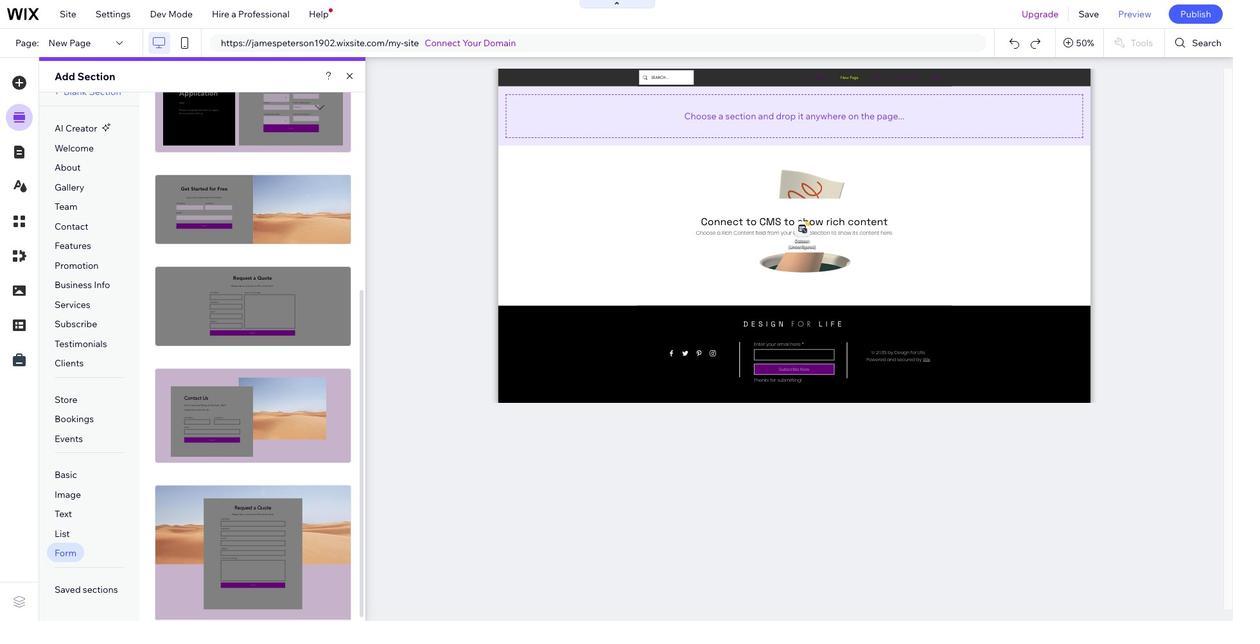 Task type: vqa. For each thing, say whether or not it's contained in the screenshot.
sizes.
no



Task type: locate. For each thing, give the bounding box(es) containing it.
https://jamespeterson1902.wixsite.com/my-
[[221, 37, 404, 49]]

0 vertical spatial section
[[77, 70, 115, 83]]

drop
[[776, 110, 796, 122]]

0 horizontal spatial a
[[231, 8, 236, 20]]

a left section
[[719, 110, 724, 122]]

0 vertical spatial a
[[231, 8, 236, 20]]

section for add section
[[77, 70, 115, 83]]

welcome
[[55, 142, 94, 154]]

search button
[[1165, 29, 1233, 57]]

saved sections
[[55, 584, 118, 596]]

https://jamespeterson1902.wixsite.com/my-site connect your domain
[[221, 37, 516, 49]]

a for professional
[[231, 8, 236, 20]]

search
[[1192, 37, 1222, 49]]

ai creator
[[55, 123, 97, 134]]

testimonials
[[55, 338, 107, 350]]

promotion
[[55, 260, 99, 271]]

a right hire
[[231, 8, 236, 20]]

section
[[77, 70, 115, 83], [89, 86, 121, 98]]

section down add section
[[89, 86, 121, 98]]

settings
[[96, 8, 131, 20]]

preview
[[1119, 8, 1152, 20]]

preview button
[[1109, 0, 1161, 28]]

publish
[[1181, 8, 1211, 20]]

1 horizontal spatial a
[[719, 110, 724, 122]]

it
[[798, 110, 804, 122]]

a
[[231, 8, 236, 20], [719, 110, 724, 122]]

gallery
[[55, 181, 84, 193]]

dev mode
[[150, 8, 193, 20]]

ai
[[55, 123, 64, 134]]

events
[[55, 433, 83, 445]]

services
[[55, 299, 90, 311]]

section for blank section
[[89, 86, 121, 98]]

sections
[[83, 584, 118, 596]]

1 vertical spatial section
[[89, 86, 121, 98]]

section up blank section
[[77, 70, 115, 83]]

store
[[55, 394, 77, 406]]

anywhere
[[806, 110, 846, 122]]

1 vertical spatial a
[[719, 110, 724, 122]]

tools button
[[1104, 29, 1165, 57]]

upgrade
[[1022, 8, 1059, 20]]

help
[[309, 8, 329, 20]]

site
[[404, 37, 419, 49]]

text
[[55, 509, 72, 520]]

your
[[463, 37, 482, 49]]

creator
[[66, 123, 97, 134]]

team
[[55, 201, 77, 213]]

new page
[[49, 37, 91, 49]]

site
[[60, 8, 76, 20]]

section
[[726, 110, 756, 122]]

hire a professional
[[212, 8, 290, 20]]

save button
[[1069, 0, 1109, 28]]

on
[[848, 110, 859, 122]]



Task type: describe. For each thing, give the bounding box(es) containing it.
50%
[[1076, 37, 1094, 49]]

hire
[[212, 8, 229, 20]]

add section
[[55, 70, 115, 83]]

features
[[55, 240, 91, 252]]

blank
[[64, 86, 87, 98]]

contact
[[55, 221, 88, 232]]

blank section
[[64, 86, 121, 98]]

business
[[55, 280, 92, 291]]

business info
[[55, 280, 110, 291]]

domain
[[484, 37, 516, 49]]

the
[[861, 110, 875, 122]]

mode
[[168, 8, 193, 20]]

new
[[49, 37, 67, 49]]

choose a section and drop it anywhere on the page...
[[684, 110, 905, 122]]

subscribe
[[55, 319, 97, 330]]

50% button
[[1056, 29, 1103, 57]]

clients
[[55, 358, 84, 369]]

publish button
[[1169, 4, 1223, 24]]

list
[[55, 529, 70, 540]]

choose
[[684, 110, 717, 122]]

add
[[55, 70, 75, 83]]

tools
[[1131, 37, 1153, 49]]

page...
[[877, 110, 905, 122]]

bookings
[[55, 414, 94, 425]]

info
[[94, 280, 110, 291]]

basic
[[55, 470, 77, 481]]

saved
[[55, 584, 81, 596]]

save
[[1079, 8, 1099, 20]]

dev
[[150, 8, 166, 20]]

professional
[[238, 8, 290, 20]]

connect
[[425, 37, 461, 49]]

page
[[69, 37, 91, 49]]

form
[[55, 548, 76, 560]]

image
[[55, 489, 81, 501]]

a for section
[[719, 110, 724, 122]]

and
[[758, 110, 774, 122]]

about
[[55, 162, 81, 173]]



